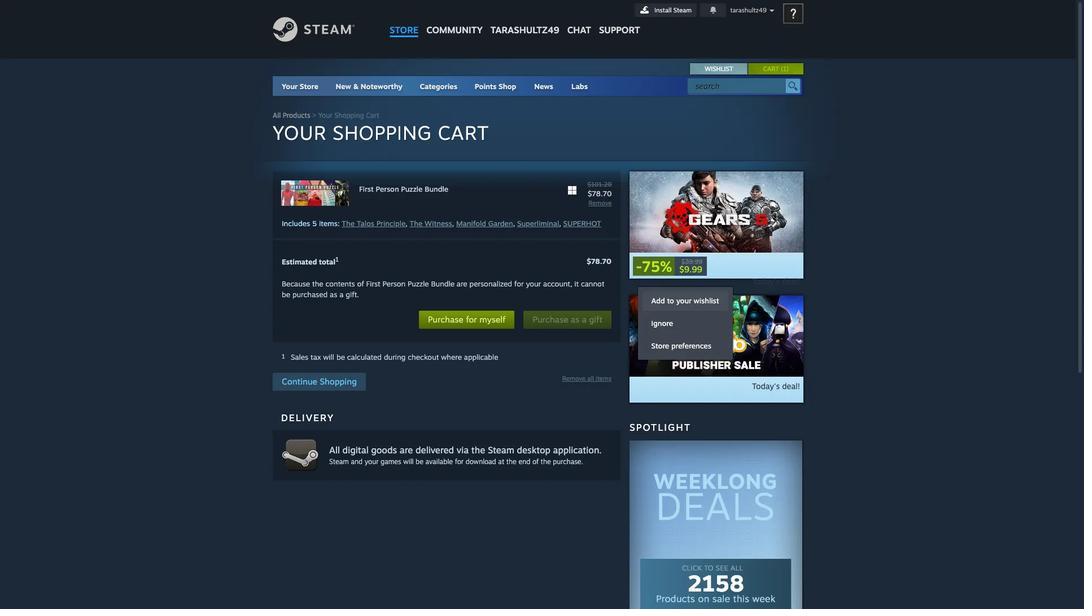 Task type: describe. For each thing, give the bounding box(es) containing it.
digital
[[342, 445, 368, 456]]

for inside all digital goods are delivered via the steam desktop application. steam and your games will be available for download at the end of the purchase.
[[455, 458, 464, 466]]

estimated total 1
[[282, 256, 339, 267]]

superhot link
[[563, 219, 601, 228]]

2 vertical spatial your
[[273, 121, 326, 145]]

purchase for myself
[[428, 315, 505, 325]]

purchase for purchase for myself
[[428, 315, 463, 325]]

labs link
[[562, 76, 597, 96]]

principle
[[376, 219, 406, 228]]

1 for total
[[335, 256, 339, 264]]

0 vertical spatial bundle
[[425, 185, 448, 194]]

wishlist
[[705, 65, 733, 73]]

continue
[[282, 376, 317, 387]]

because the contents of first person puzzle bundle are personalized for your account, it cannot be purchased as a gift.
[[282, 280, 604, 299]]

includes 5 items: the talos principle , the witness , manifold garden , superliminal , superhot
[[282, 219, 601, 228]]

gift.
[[346, 290, 359, 299]]

support
[[599, 24, 640, 36]]

install
[[654, 6, 672, 14]]

items:
[[319, 219, 340, 228]]

products
[[283, 111, 310, 120]]

&
[[353, 82, 359, 91]]

0 horizontal spatial tarashultz49
[[491, 24, 559, 36]]

includes
[[282, 219, 310, 228]]

first inside because the contents of first person puzzle bundle are personalized for your account, it cannot be purchased as a gift.
[[366, 280, 380, 289]]

applicable
[[464, 353, 498, 362]]

puzzle inside because the contents of first person puzzle bundle are personalized for your account, it cannot be purchased as a gift.
[[408, 280, 429, 289]]

0 vertical spatial puzzle
[[401, 185, 423, 194]]

are inside all digital goods are delivered via the steam desktop application. steam and your games will be available for download at the end of the purchase.
[[400, 445, 413, 456]]

75%
[[642, 257, 672, 276]]

where
[[441, 353, 462, 362]]

tax
[[311, 353, 321, 362]]

store preferences link
[[642, 337, 728, 356]]

news
[[534, 82, 553, 91]]

your inside because the contents of first person puzzle bundle are personalized for your account, it cannot be purchased as a gift.
[[526, 280, 541, 289]]

because
[[282, 280, 310, 289]]

noteworthy
[[361, 82, 403, 91]]

0 vertical spatial will
[[323, 353, 334, 362]]

>
[[312, 111, 316, 120]]

1 deal! from the top
[[782, 277, 800, 286]]

superliminal link
[[517, 219, 559, 228]]

labs
[[571, 82, 588, 91]]

1 horizontal spatial as
[[571, 315, 579, 325]]

search text field
[[696, 79, 783, 94]]

a inside because the contents of first person puzzle bundle are personalized for your account, it cannot be purchased as a gift.
[[339, 290, 344, 299]]

1 vertical spatial store
[[651, 342, 669, 351]]

-75%
[[636, 257, 672, 276]]

2 today's from the top
[[752, 382, 780, 391]]

myself
[[479, 315, 505, 325]]

during
[[384, 353, 406, 362]]

shopping inside "link"
[[320, 376, 357, 387]]

end
[[519, 458, 530, 466]]

0 horizontal spatial cart
[[366, 111, 379, 120]]

account,
[[543, 280, 572, 289]]

the right at
[[506, 458, 517, 466]]

your store link
[[282, 82, 318, 91]]

new
[[336, 82, 351, 91]]

be for because
[[282, 290, 290, 299]]

0 horizontal spatial steam
[[329, 458, 349, 466]]

wishlist link
[[691, 63, 747, 75]]

the talos principle link
[[342, 219, 406, 228]]

0 vertical spatial your
[[282, 82, 298, 91]]

and
[[351, 458, 363, 466]]

5
[[312, 219, 317, 228]]

1 the from the left
[[342, 219, 355, 228]]

goods
[[371, 445, 397, 456]]

superliminal
[[517, 219, 559, 228]]

1 vertical spatial be
[[336, 353, 345, 362]]

shop
[[499, 82, 516, 91]]

spotlight
[[630, 422, 691, 434]]

$101.20
[[588, 181, 612, 189]]

gift
[[589, 315, 602, 325]]

remove all items link
[[562, 375, 611, 383]]

application.
[[553, 445, 602, 456]]

install steam
[[654, 6, 692, 14]]

$101.20 $78.70 remove
[[588, 181, 612, 207]]

news link
[[525, 76, 562, 96]]

1 horizontal spatial a
[[582, 315, 587, 325]]

0 vertical spatial cart
[[763, 65, 779, 73]]

2 the from the left
[[410, 219, 423, 228]]

contents
[[326, 280, 355, 289]]

community
[[426, 24, 483, 36]]

tarashultz49 link
[[487, 0, 563, 41]]

the witness link
[[410, 219, 452, 228]]

2158 link
[[630, 440, 803, 610]]

store link
[[386, 0, 422, 41]]

all
[[587, 375, 594, 383]]

delivered
[[416, 445, 454, 456]]

2158
[[688, 570, 744, 598]]

it
[[574, 280, 579, 289]]

categories link
[[420, 82, 457, 91]]

cannot
[[581, 280, 604, 289]]

new & noteworthy
[[336, 82, 403, 91]]

total
[[319, 258, 335, 267]]

1 today's deal! from the top
[[752, 277, 800, 286]]

of inside because the contents of first person puzzle bundle are personalized for your account, it cannot be purchased as a gift.
[[357, 280, 364, 289]]



Task type: vqa. For each thing, say whether or not it's contained in the screenshot.
Continue Shopping link
yes



Task type: locate. For each thing, give the bounding box(es) containing it.
2 vertical spatial your
[[365, 458, 379, 466]]

the
[[342, 219, 355, 228], [410, 219, 423, 228]]

4 , from the left
[[559, 219, 561, 228]]

0 vertical spatial of
[[357, 280, 364, 289]]

first person puzzle bundle link
[[359, 185, 448, 194]]

, left superliminal
[[513, 219, 515, 228]]

person up principle
[[376, 185, 399, 194]]

today's deal!
[[752, 277, 800, 286], [752, 382, 800, 391]]

chat link
[[563, 0, 595, 38]]

)
[[787, 65, 789, 73]]

0 vertical spatial today's deal!
[[752, 277, 800, 286]]

1 vertical spatial today's
[[752, 382, 780, 391]]

2 horizontal spatial steam
[[673, 6, 692, 14]]

store down ignore
[[651, 342, 669, 351]]

1 horizontal spatial tarashultz49
[[730, 6, 767, 14]]

points
[[475, 82, 497, 91]]

preferences
[[671, 342, 711, 351]]

add to your wishlist
[[651, 296, 719, 305]]

1 vertical spatial first
[[366, 280, 380, 289]]

the up the purchased
[[312, 280, 323, 289]]

tarashultz49
[[730, 6, 767, 14], [491, 24, 559, 36]]

will right tax
[[323, 353, 334, 362]]

ignore
[[651, 319, 673, 328]]

will inside all digital goods are delivered via the steam desktop application. steam and your games will be available for download at the end of the purchase.
[[403, 458, 414, 466]]

items
[[596, 375, 611, 383]]

0 vertical spatial tarashultz49
[[730, 6, 767, 14]]

all inside all digital goods are delivered via the steam desktop application. steam and your games will be available for download at the end of the purchase.
[[329, 445, 340, 456]]

to
[[667, 296, 674, 305]]

1 vertical spatial 1
[[335, 256, 339, 264]]

checkout
[[408, 353, 439, 362]]

steam left "and"
[[329, 458, 349, 466]]

steam up at
[[488, 445, 514, 456]]

2 vertical spatial cart
[[438, 121, 489, 145]]

desktop
[[517, 445, 550, 456]]

as down contents
[[330, 290, 337, 299]]

1 vertical spatial for
[[466, 315, 477, 325]]

0 horizontal spatial are
[[400, 445, 413, 456]]

1 , from the left
[[406, 219, 408, 228]]

0 vertical spatial first
[[359, 185, 374, 194]]

of inside all digital goods are delivered via the steam desktop application. steam and your games will be available for download at the end of the purchase.
[[532, 458, 539, 466]]

for left myself
[[466, 315, 477, 325]]

be for all
[[416, 458, 423, 466]]

$78.70 up cannot
[[587, 257, 611, 266]]

superhot
[[563, 219, 601, 228]]

deal!
[[782, 277, 800, 286], [782, 382, 800, 391]]

0 horizontal spatial the
[[342, 219, 355, 228]]

of right the end
[[532, 458, 539, 466]]

1 horizontal spatial your
[[526, 280, 541, 289]]

all for steam and your games will be available for download at the end of the purchase.
[[329, 445, 340, 456]]

1 vertical spatial cart
[[366, 111, 379, 120]]

0 vertical spatial remove
[[588, 199, 612, 207]]

1 horizontal spatial be
[[336, 353, 345, 362]]

chat
[[567, 24, 591, 36]]

$9.99
[[679, 264, 702, 275]]

(
[[781, 65, 783, 73]]

2 vertical spatial shopping
[[320, 376, 357, 387]]

0 horizontal spatial a
[[339, 290, 344, 299]]

are up games
[[400, 445, 413, 456]]

be
[[282, 290, 290, 299], [336, 353, 345, 362], [416, 458, 423, 466]]

1 inside 1 sales tax will be calculated during checkout where applicable
[[282, 353, 285, 361]]

1 vertical spatial deal!
[[782, 382, 800, 391]]

available
[[425, 458, 453, 466]]

purchase for purchase as a gift
[[533, 315, 568, 325]]

$78.70
[[588, 189, 612, 198], [587, 257, 611, 266]]

for inside because the contents of first person puzzle bundle are personalized for your account, it cannot be purchased as a gift.
[[514, 280, 524, 289]]

1 vertical spatial puzzle
[[408, 280, 429, 289]]

, left the "superhot" link
[[559, 219, 561, 228]]

via
[[457, 445, 469, 456]]

1 vertical spatial your
[[676, 296, 692, 305]]

3 , from the left
[[513, 219, 515, 228]]

first up the talos
[[359, 185, 374, 194]]

all inside "all products >         your shopping cart your shopping cart"
[[273, 111, 281, 120]]

1 up search text field
[[783, 65, 787, 73]]

0 vertical spatial as
[[330, 290, 337, 299]]

person right contents
[[383, 280, 405, 289]]

,
[[406, 219, 408, 228], [452, 219, 454, 228], [513, 219, 515, 228], [559, 219, 561, 228]]

0 vertical spatial person
[[376, 185, 399, 194]]

the inside because the contents of first person puzzle bundle are personalized for your account, it cannot be purchased as a gift.
[[312, 280, 323, 289]]

1 vertical spatial tarashultz49
[[491, 24, 559, 36]]

0 vertical spatial $78.70
[[588, 189, 612, 198]]

bundle inside because the contents of first person puzzle bundle are personalized for your account, it cannot be purchased as a gift.
[[431, 280, 455, 289]]

1 vertical spatial are
[[400, 445, 413, 456]]

points shop
[[475, 82, 516, 91]]

manifold
[[456, 219, 486, 228]]

1 horizontal spatial store
[[651, 342, 669, 351]]

1 horizontal spatial for
[[466, 315, 477, 325]]

as inside because the contents of first person puzzle bundle are personalized for your account, it cannot be purchased as a gift.
[[330, 290, 337, 299]]

of up the gift.
[[357, 280, 364, 289]]

shopping down noteworthy
[[333, 121, 432, 145]]

1 vertical spatial person
[[383, 280, 405, 289]]

0 horizontal spatial as
[[330, 290, 337, 299]]

1 horizontal spatial all
[[329, 445, 340, 456]]

1 vertical spatial as
[[571, 315, 579, 325]]

2 vertical spatial be
[[416, 458, 423, 466]]

1 vertical spatial today's deal!
[[752, 382, 800, 391]]

download
[[466, 458, 496, 466]]

are
[[457, 280, 467, 289], [400, 445, 413, 456]]

at
[[498, 458, 504, 466]]

all for your shopping cart
[[273, 111, 281, 120]]

be down because
[[282, 290, 290, 299]]

1 vertical spatial remove
[[562, 375, 586, 383]]

your right >
[[318, 111, 332, 120]]

be inside all digital goods are delivered via the steam desktop application. steam and your games will be available for download at the end of the purchase.
[[416, 458, 423, 466]]

cart left the (
[[763, 65, 779, 73]]

store preferences
[[651, 342, 711, 351]]

cart down the new & noteworthy link
[[366, 111, 379, 120]]

1 vertical spatial steam
[[488, 445, 514, 456]]

of
[[357, 280, 364, 289], [532, 458, 539, 466]]

support link
[[595, 0, 644, 38]]

calculated
[[347, 353, 382, 362]]

for down via in the left bottom of the page
[[455, 458, 464, 466]]

install steam link
[[635, 3, 697, 17]]

steam
[[673, 6, 692, 14], [488, 445, 514, 456], [329, 458, 349, 466]]

0 vertical spatial today's
[[752, 277, 780, 286]]

puzzle
[[401, 185, 423, 194], [408, 280, 429, 289]]

1 left sales
[[282, 353, 285, 361]]

0 horizontal spatial will
[[323, 353, 334, 362]]

2 horizontal spatial be
[[416, 458, 423, 466]]

today's
[[752, 277, 780, 286], [752, 382, 780, 391]]

1 horizontal spatial purchase
[[533, 315, 568, 325]]

1 horizontal spatial 1
[[335, 256, 339, 264]]

1 vertical spatial your
[[318, 111, 332, 120]]

0 vertical spatial store
[[300, 82, 318, 91]]

2 horizontal spatial your
[[676, 296, 692, 305]]

0 vertical spatial steam
[[673, 6, 692, 14]]

, left manifold
[[452, 219, 454, 228]]

will right games
[[403, 458, 414, 466]]

2 , from the left
[[452, 219, 454, 228]]

games
[[381, 458, 401, 466]]

0 vertical spatial shopping
[[334, 111, 364, 120]]

1
[[783, 65, 787, 73], [335, 256, 339, 264], [282, 353, 285, 361]]

2 purchase from the left
[[533, 315, 568, 325]]

1 vertical spatial a
[[582, 315, 587, 325]]

2 deal! from the top
[[782, 382, 800, 391]]

all products >         your shopping cart your shopping cart
[[273, 111, 489, 145]]

all left digital
[[329, 445, 340, 456]]

first person puzzle bundle
[[359, 185, 448, 194]]

store
[[390, 24, 418, 36]]

are inside because the contents of first person puzzle bundle are personalized for your account, it cannot be purchased as a gift.
[[457, 280, 467, 289]]

1 for (
[[783, 65, 787, 73]]

the left witness
[[410, 219, 423, 228]]

2 today's deal! from the top
[[752, 382, 800, 391]]

2 horizontal spatial for
[[514, 280, 524, 289]]

the left the talos
[[342, 219, 355, 228]]

$78.70 down $101.20
[[588, 189, 612, 198]]

are left personalized
[[457, 280, 467, 289]]

0 vertical spatial all
[[273, 111, 281, 120]]

bundle
[[425, 185, 448, 194], [431, 280, 455, 289]]

0 horizontal spatial remove
[[562, 375, 586, 383]]

remove inside $101.20 $78.70 remove
[[588, 199, 612, 207]]

0 vertical spatial deal!
[[782, 277, 800, 286]]

first right contents
[[366, 280, 380, 289]]

remove
[[588, 199, 612, 207], [562, 375, 586, 383]]

continue shopping link
[[273, 373, 366, 391]]

1 horizontal spatial will
[[403, 458, 414, 466]]

1 sales tax will be calculated during checkout where applicable
[[282, 353, 498, 362]]

talos
[[357, 219, 374, 228]]

store up >
[[300, 82, 318, 91]]

1 inside estimated total 1
[[335, 256, 339, 264]]

person
[[376, 185, 399, 194], [383, 280, 405, 289]]

purchase for myself link
[[419, 311, 515, 329]]

0 vertical spatial be
[[282, 290, 290, 299]]

shopping down the new
[[334, 111, 364, 120]]

remove left all
[[562, 375, 586, 383]]

a down contents
[[339, 290, 344, 299]]

1 horizontal spatial the
[[410, 219, 423, 228]]

community link
[[422, 0, 487, 41]]

purchase.
[[553, 458, 583, 466]]

your left account,
[[526, 280, 541, 289]]

be down delivered
[[416, 458, 423, 466]]

0 horizontal spatial your
[[365, 458, 379, 466]]

bundle up witness
[[425, 185, 448, 194]]

0 vertical spatial a
[[339, 290, 344, 299]]

steam right install
[[673, 6, 692, 14]]

1 horizontal spatial cart
[[438, 121, 489, 145]]

all left products
[[273, 111, 281, 120]]

as left gift
[[571, 315, 579, 325]]

your down products
[[273, 121, 326, 145]]

0 horizontal spatial purchase
[[428, 315, 463, 325]]

1 today's from the top
[[752, 277, 780, 286]]

0 vertical spatial are
[[457, 280, 467, 289]]

2 vertical spatial for
[[455, 458, 464, 466]]

purchased
[[292, 290, 328, 299]]

1 vertical spatial all
[[329, 445, 340, 456]]

1 vertical spatial bundle
[[431, 280, 455, 289]]

$39.99 $9.99
[[679, 258, 702, 275]]

remove all items
[[562, 375, 611, 383]]

as
[[330, 290, 337, 299], [571, 315, 579, 325]]

, left the witness link
[[406, 219, 408, 228]]

0 horizontal spatial all
[[273, 111, 281, 120]]

the down desktop
[[541, 458, 551, 466]]

1 purchase from the left
[[428, 315, 463, 325]]

purchase down because the contents of first person puzzle bundle are personalized for your account, it cannot be purchased as a gift.
[[428, 315, 463, 325]]

1 up contents
[[335, 256, 339, 264]]

manifold garden link
[[456, 219, 513, 228]]

add
[[651, 296, 665, 305]]

the up the download
[[471, 445, 485, 456]]

1 vertical spatial shopping
[[333, 121, 432, 145]]

1 horizontal spatial steam
[[488, 445, 514, 456]]

0 horizontal spatial 1
[[282, 353, 285, 361]]

your
[[526, 280, 541, 289], [676, 296, 692, 305], [365, 458, 379, 466]]

-
[[636, 257, 642, 276]]

0 horizontal spatial for
[[455, 458, 464, 466]]

2 horizontal spatial cart
[[763, 65, 779, 73]]

estimated
[[282, 258, 317, 267]]

1 horizontal spatial remove
[[588, 199, 612, 207]]

purchase as a gift
[[533, 315, 602, 325]]

delivery
[[281, 412, 334, 424]]

1 vertical spatial $78.70
[[587, 257, 611, 266]]

cart         ( 1 )
[[763, 65, 789, 73]]

$39.99
[[682, 258, 702, 266]]

your right "and"
[[365, 458, 379, 466]]

person inside because the contents of first person puzzle bundle are personalized for your account, it cannot be purchased as a gift.
[[383, 280, 405, 289]]

all digital goods are delivered via the steam desktop application. steam and your games will be available for download at the end of the purchase.
[[329, 445, 602, 466]]

$78.70 inside $101.20 $78.70 remove
[[588, 189, 612, 198]]

2 horizontal spatial 1
[[783, 65, 787, 73]]

remove link
[[588, 199, 612, 207]]

for
[[514, 280, 524, 289], [466, 315, 477, 325], [455, 458, 464, 466]]

continue shopping
[[282, 376, 357, 387]]

remove down $101.20
[[588, 199, 612, 207]]

1 horizontal spatial of
[[532, 458, 539, 466]]

your up all products link
[[282, 82, 298, 91]]

for right personalized
[[514, 280, 524, 289]]

bundle up purchase for myself
[[431, 280, 455, 289]]

your right to
[[676, 296, 692, 305]]

0 horizontal spatial store
[[300, 82, 318, 91]]

0 vertical spatial your
[[526, 280, 541, 289]]

2 vertical spatial steam
[[329, 458, 349, 466]]

wishlist
[[694, 296, 719, 305]]

purchase down account,
[[533, 315, 568, 325]]

1 vertical spatial of
[[532, 458, 539, 466]]

1 vertical spatial will
[[403, 458, 414, 466]]

1 horizontal spatial are
[[457, 280, 467, 289]]

shopping down tax
[[320, 376, 357, 387]]

new & noteworthy link
[[336, 82, 403, 91]]

be inside because the contents of first person puzzle bundle are personalized for your account, it cannot be purchased as a gift.
[[282, 290, 290, 299]]

store
[[300, 82, 318, 91], [651, 342, 669, 351]]

a left gift
[[582, 315, 587, 325]]

garden
[[488, 219, 513, 228]]

2 vertical spatial 1
[[282, 353, 285, 361]]

be left calculated
[[336, 353, 345, 362]]

0 vertical spatial for
[[514, 280, 524, 289]]

points shop link
[[466, 76, 525, 96]]

0 horizontal spatial of
[[357, 280, 364, 289]]

cart down points
[[438, 121, 489, 145]]

0 horizontal spatial be
[[282, 290, 290, 299]]

your store
[[282, 82, 318, 91]]

your inside all digital goods are delivered via the steam desktop application. steam and your games will be available for download at the end of the purchase.
[[365, 458, 379, 466]]

0 vertical spatial 1
[[783, 65, 787, 73]]



